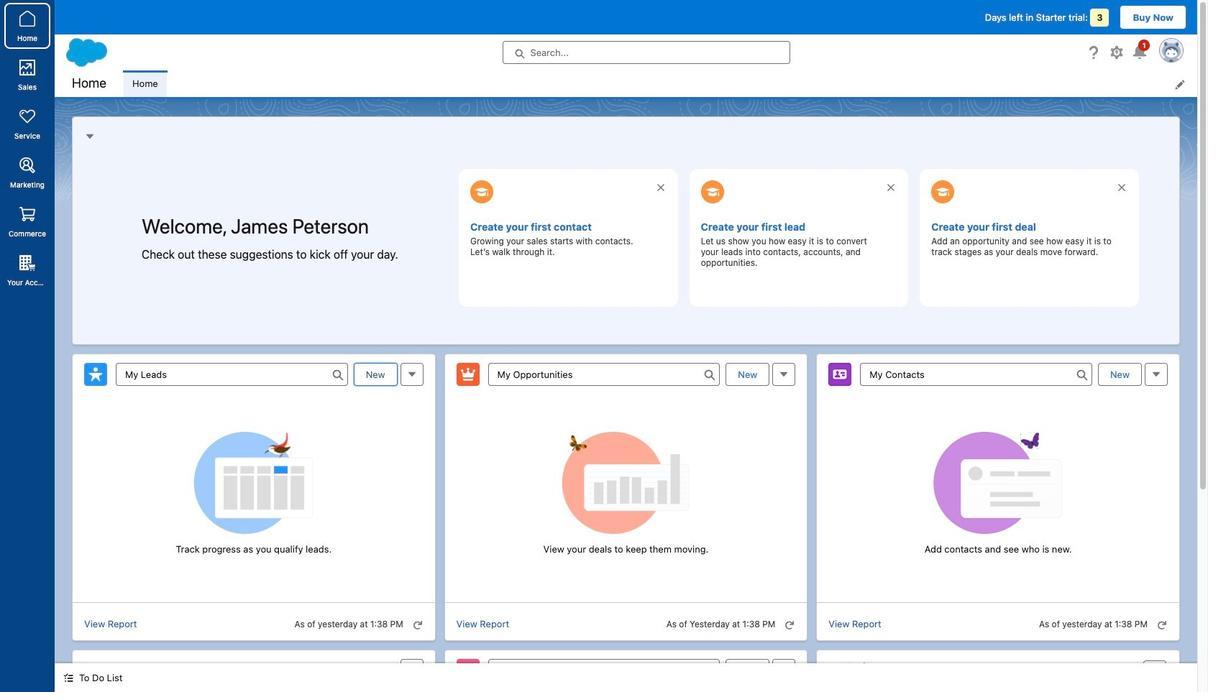 Task type: vqa. For each thing, say whether or not it's contained in the screenshot.
Account icon
no



Task type: locate. For each thing, give the bounding box(es) containing it.
Select an Option text field
[[860, 363, 1092, 386]]

text default image
[[63, 673, 73, 683]]

list
[[124, 70, 1197, 97]]

Select an Option text field
[[116, 363, 348, 386]]



